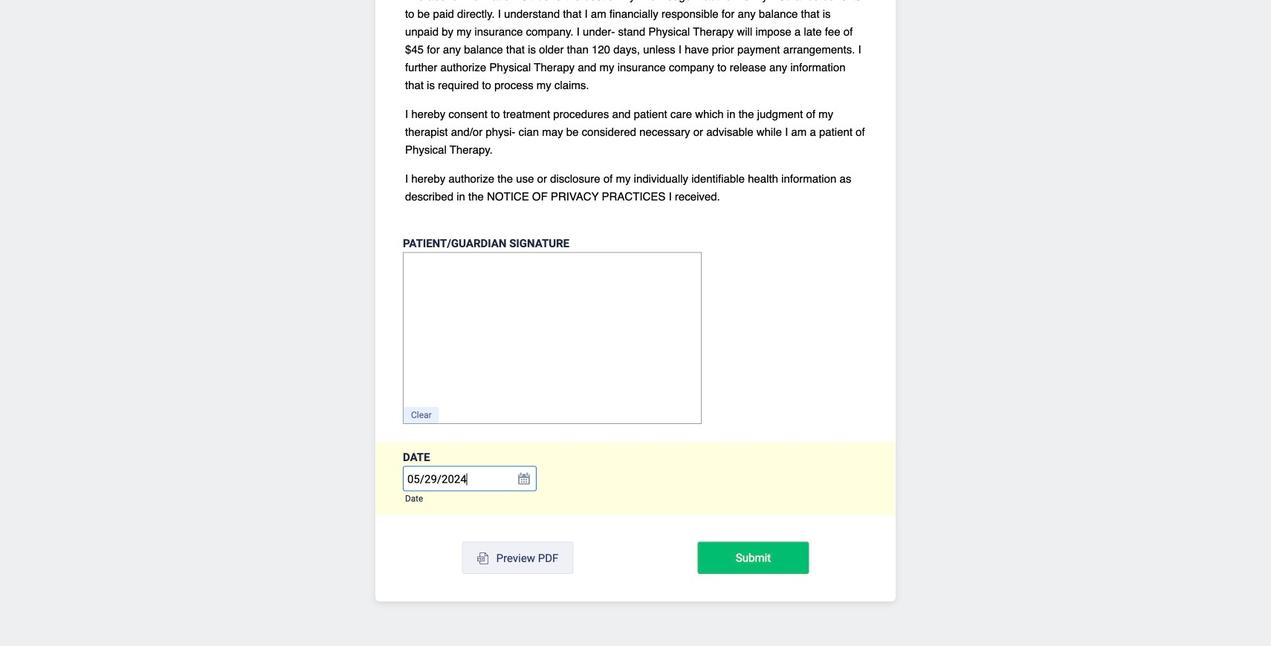 Task type: vqa. For each thing, say whether or not it's contained in the screenshot.
Pick a Date 'icon'
yes



Task type: describe. For each thing, give the bounding box(es) containing it.
pdf preview image
[[477, 553, 489, 565]]



Task type: locate. For each thing, give the bounding box(es) containing it.
pick a date image
[[518, 473, 530, 485]]

  text field
[[403, 466, 537, 492]]



